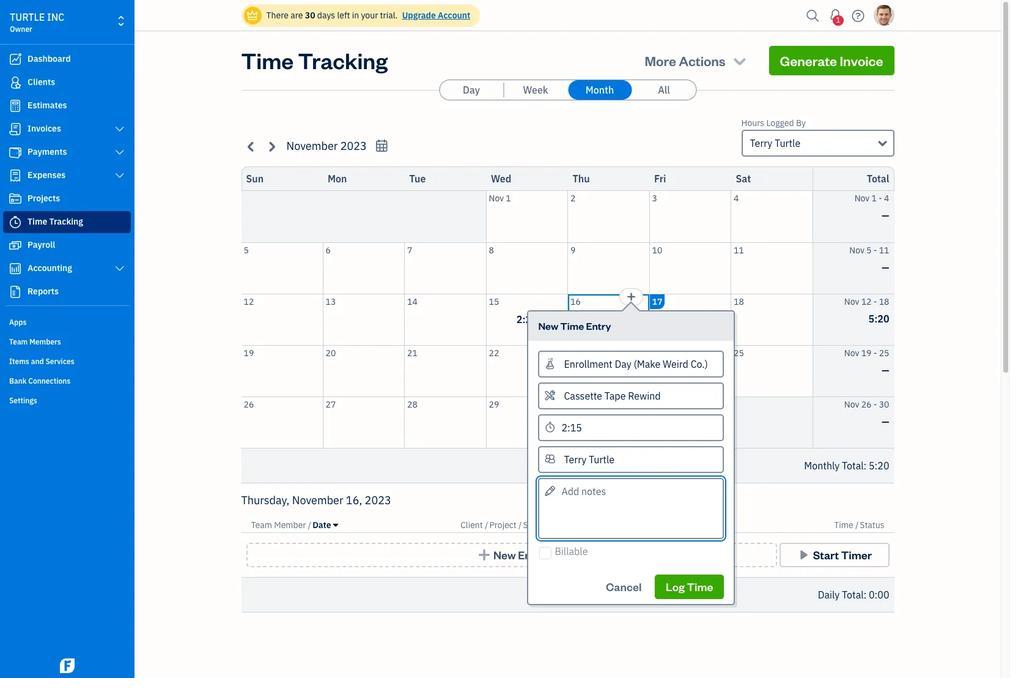 Task type: locate. For each thing, give the bounding box(es) containing it.
/ left service
[[519, 520, 522, 531]]

8
[[489, 244, 494, 255]]

26 down nov 19 - 25 —
[[862, 399, 872, 410]]

- inside nov 5 - 11 —
[[874, 244, 878, 255]]

project
[[490, 520, 517, 531]]

logged
[[767, 117, 795, 129]]

more actions
[[645, 52, 726, 69]]

12 inside 'nov 12 - 18 5:20'
[[862, 296, 872, 307]]

21
[[408, 347, 418, 358]]

tracking
[[298, 46, 388, 75], [49, 216, 83, 227]]

/ left 'note' link
[[554, 520, 557, 531]]

dashboard link
[[3, 48, 131, 70]]

bank
[[9, 376, 27, 386]]

15
[[489, 296, 500, 307]]

chart image
[[8, 263, 23, 275]]

cancel button
[[595, 575, 653, 599]]

21 button
[[405, 345, 486, 396]]

terry turtle button
[[742, 130, 895, 157]]

by
[[797, 117, 807, 129]]

25 inside button
[[734, 347, 745, 358]]

total right 'daily' at right bottom
[[843, 589, 864, 601]]

0 horizontal spatial 19
[[244, 347, 254, 358]]

4 / from the left
[[554, 520, 557, 531]]

2 : from the top
[[864, 589, 867, 601]]

start
[[814, 548, 840, 562]]

0 horizontal spatial 11
[[734, 244, 745, 255]]

3 / from the left
[[519, 520, 522, 531]]

november
[[287, 139, 338, 153], [292, 493, 344, 507]]

25 down 18 button
[[734, 347, 745, 358]]

nov inside nov 1 - 4 —
[[855, 193, 870, 204]]

turtle inc owner
[[10, 11, 64, 34]]

2 horizontal spatial 30
[[880, 399, 890, 410]]

nov 5 - 11 —
[[850, 244, 890, 273]]

nov for nov 26 - 30 —
[[845, 399, 860, 410]]

26
[[244, 399, 254, 410], [862, 399, 872, 410]]

1 horizontal spatial 19
[[862, 347, 872, 358]]

3 chevron large down image from the top
[[114, 264, 125, 274]]

/ right client
[[485, 520, 489, 531]]

1 down wed
[[506, 193, 511, 204]]

1 horizontal spatial 11
[[880, 244, 890, 255]]

clients
[[28, 76, 55, 88]]

/ left status
[[856, 520, 859, 531]]

1 26 from the left
[[244, 399, 254, 410]]

1 : from the top
[[864, 460, 867, 472]]

4 inside button
[[734, 193, 739, 204]]

0 horizontal spatial tracking
[[49, 216, 83, 227]]

— for nov 26 - 30 —
[[882, 415, 890, 427]]

0 vertical spatial chevron large down image
[[114, 147, 125, 157]]

3 button
[[650, 191, 731, 242]]

nov inside nov 19 - 25 —
[[845, 347, 860, 358]]

1 / from the left
[[308, 520, 312, 531]]

2 vertical spatial chevron large down image
[[114, 264, 125, 274]]

1 vertical spatial entry
[[518, 548, 546, 562]]

monthly total : 5:20
[[805, 460, 890, 472]]

client
[[461, 520, 483, 531]]

— inside nov 19 - 25 —
[[882, 364, 890, 376]]

29 button
[[487, 397, 568, 448]]

- for nov 1 - 4 —
[[879, 193, 883, 204]]

chevron large down image inside expenses link
[[114, 171, 125, 181]]

upgrade
[[402, 10, 436, 21]]

0 horizontal spatial time tracking
[[28, 216, 83, 227]]

2 5 from the left
[[867, 244, 872, 255]]

11 inside button
[[734, 244, 745, 255]]

1 left the go to help icon
[[837, 15, 841, 24]]

1 4 from the left
[[734, 193, 739, 204]]

payroll link
[[3, 234, 131, 256]]

status link
[[861, 520, 885, 531]]

25 down 'nov 12 - 18 5:20'
[[880, 347, 890, 358]]

thursday, november 16, 2023
[[241, 493, 392, 507]]

play image
[[797, 549, 811, 561]]

6
[[326, 244, 331, 255]]

members
[[29, 337, 61, 346]]

11 inside nov 5 - 11 —
[[880, 244, 890, 255]]

0 vertical spatial 5:20
[[869, 312, 890, 325]]

0 horizontal spatial new
[[494, 548, 516, 562]]

settings link
[[3, 391, 131, 409]]

1 horizontal spatial 26
[[862, 399, 872, 410]]

1 up nov 5 - 11 —
[[872, 193, 877, 204]]

chevron large down image for expenses
[[114, 171, 125, 181]]

nov down nov 1 - 4 —
[[850, 244, 865, 255]]

1 horizontal spatial 1
[[837, 15, 841, 24]]

0 horizontal spatial team
[[9, 337, 28, 346]]

5:20 down nov 26 - 30 —
[[870, 460, 890, 472]]

12 down 5 button
[[244, 296, 254, 307]]

0 vertical spatial new
[[539, 319, 559, 332]]

team inside 'link'
[[9, 337, 28, 346]]

0 vertical spatial november
[[287, 139, 338, 153]]

: left the 0:00
[[864, 589, 867, 601]]

project link
[[490, 520, 519, 531]]

tue
[[410, 173, 426, 185]]

22
[[489, 347, 500, 358]]

1 horizontal spatial entry
[[586, 319, 612, 332]]

there
[[267, 10, 289, 21]]

november 2023
[[287, 139, 367, 153]]

5 inside button
[[244, 244, 249, 255]]

monthly
[[805, 460, 840, 472]]

1 vertical spatial time tracking
[[28, 216, 83, 227]]

Add a client or project text field
[[540, 352, 724, 376]]

2 18 from the left
[[880, 296, 890, 307]]

1 horizontal spatial new
[[539, 319, 559, 332]]

money image
[[8, 239, 23, 252]]

11 down nov 1 - 4 —
[[880, 244, 890, 255]]

turtle
[[775, 137, 801, 149]]

11 down 4 button
[[734, 244, 745, 255]]

1 18 from the left
[[734, 296, 745, 307]]

hours
[[742, 117, 765, 129]]

1 vertical spatial :
[[864, 589, 867, 601]]

0 horizontal spatial 25
[[734, 347, 745, 358]]

18 inside 'nov 12 - 18 5:20'
[[880, 296, 890, 307]]

1 vertical spatial 5:20
[[870, 460, 890, 472]]

plus image
[[478, 549, 492, 561]]

1 inside button
[[506, 193, 511, 204]]

new
[[539, 319, 559, 332], [494, 548, 516, 562]]

/ left date
[[308, 520, 312, 531]]

1 horizontal spatial time tracking
[[241, 46, 388, 75]]

1 11 from the left
[[734, 244, 745, 255]]

1 chevron large down image from the top
[[114, 147, 125, 157]]

nov inside nov 26 - 30 —
[[845, 399, 860, 410]]

chevron large down image
[[114, 124, 125, 134]]

1 horizontal spatial 4
[[885, 193, 890, 204]]

23 button
[[568, 345, 650, 396]]

3 — from the top
[[882, 364, 890, 376]]

payment image
[[8, 146, 23, 158]]

18 inside button
[[734, 296, 745, 307]]

— up nov 5 - 11 —
[[882, 209, 890, 222]]

2 26 from the left
[[862, 399, 872, 410]]

23
[[571, 347, 581, 358]]

nov
[[489, 193, 504, 204], [855, 193, 870, 204], [850, 244, 865, 255], [845, 296, 860, 307], [845, 347, 860, 358], [845, 399, 860, 410]]

projects link
[[3, 188, 131, 210]]

time tracking down the days
[[241, 46, 388, 75]]

Duration text field
[[539, 414, 725, 441]]

november right the next month 'icon'
[[287, 139, 338, 153]]

new right 'plus' icon
[[494, 548, 516, 562]]

/
[[308, 520, 312, 531], [485, 520, 489, 531], [519, 520, 522, 531], [554, 520, 557, 531], [856, 520, 859, 531]]

0 horizontal spatial 1
[[506, 193, 511, 204]]

team members
[[9, 337, 61, 346]]

chevron large down image for accounting
[[114, 264, 125, 274]]

1 horizontal spatial 12
[[862, 296, 872, 307]]

5:20 inside 'nov 12 - 18 5:20'
[[869, 312, 890, 325]]

— inside nov 5 - 11 —
[[882, 261, 890, 273]]

expense image
[[8, 170, 23, 182]]

19 down 12 button
[[244, 347, 254, 358]]

team down apps
[[9, 337, 28, 346]]

time down 16
[[561, 319, 585, 332]]

2 11 from the left
[[880, 244, 890, 255]]

4
[[734, 193, 739, 204], [885, 193, 890, 204]]

nov 12 - 18 5:20
[[845, 296, 890, 325]]

1 vertical spatial tracking
[[49, 216, 83, 227]]

— up nov 26 - 30 —
[[882, 364, 890, 376]]

- inside nov 1 - 4 —
[[879, 193, 883, 204]]

: right monthly
[[864, 460, 867, 472]]

estimates link
[[3, 95, 131, 117]]

time tracking down "projects" link
[[28, 216, 83, 227]]

1 vertical spatial team
[[251, 520, 272, 531]]

1 horizontal spatial team
[[251, 520, 272, 531]]

1 5 from the left
[[244, 244, 249, 255]]

1 inside nov 1 - 4 —
[[872, 193, 877, 204]]

client image
[[8, 76, 23, 89]]

all link
[[633, 80, 696, 100]]

— up 'nov 12 - 18 5:20'
[[882, 261, 890, 273]]

chevron large down image for payments
[[114, 147, 125, 157]]

0 horizontal spatial 4
[[734, 193, 739, 204]]

1 horizontal spatial 18
[[880, 296, 890, 307]]

0 vertical spatial :
[[864, 460, 867, 472]]

2 chevron large down image from the top
[[114, 171, 125, 181]]

nov inside nov 5 - 11 —
[[850, 244, 865, 255]]

chevron large down image inside payments link
[[114, 147, 125, 157]]

1 vertical spatial total
[[843, 460, 864, 472]]

nov up nov 5 - 11 —
[[855, 193, 870, 204]]

18
[[734, 296, 745, 307], [880, 296, 890, 307]]

tracking down left
[[298, 46, 388, 75]]

1 for nov 1 - 4 —
[[872, 193, 877, 204]]

nov down 'nov 12 - 18 5:20'
[[845, 347, 860, 358]]

18 down 11 button
[[734, 296, 745, 307]]

2 vertical spatial total
[[843, 589, 864, 601]]

1 horizontal spatial 5
[[867, 244, 872, 255]]

expenses link
[[3, 165, 131, 187]]

1 horizontal spatial 30
[[571, 399, 581, 410]]

2 12 from the left
[[862, 296, 872, 307]]

- inside nov 19 - 25 —
[[874, 347, 878, 358]]

1 12 from the left
[[244, 296, 254, 307]]

caretdown image
[[333, 520, 338, 530]]

left
[[337, 10, 350, 21]]

2 / from the left
[[485, 520, 489, 531]]

30 right are
[[305, 10, 315, 21]]

service
[[524, 520, 552, 531]]

Add a team member text field
[[540, 447, 724, 472]]

0 horizontal spatial 26
[[244, 399, 254, 410]]

time inside button
[[688, 580, 714, 594]]

1 25 from the left
[[734, 347, 745, 358]]

— up monthly total : 5:20
[[882, 415, 890, 427]]

1 vertical spatial chevron large down image
[[114, 171, 125, 181]]

28 button
[[405, 397, 486, 448]]

- inside 'nov 12 - 18 5:20'
[[874, 296, 878, 307]]

20
[[326, 347, 336, 358]]

time down there
[[241, 46, 294, 75]]

2 4 from the left
[[885, 193, 890, 204]]

november up date
[[292, 493, 344, 507]]

0 vertical spatial time tracking
[[241, 46, 388, 75]]

2 — from the top
[[882, 261, 890, 273]]

2023 right 16,
[[365, 493, 392, 507]]

4 — from the top
[[882, 415, 890, 427]]

26 down 19 "button"
[[244, 399, 254, 410]]

2 19 from the left
[[862, 347, 872, 358]]

5:20 up nov 19 - 25 —
[[869, 312, 890, 325]]

0 horizontal spatial 18
[[734, 296, 745, 307]]

actions
[[679, 52, 726, 69]]

new for new entry
[[494, 548, 516, 562]]

0 vertical spatial team
[[9, 337, 28, 346]]

projects
[[28, 193, 60, 204]]

connections
[[28, 376, 71, 386]]

5 inside nov 5 - 11 —
[[867, 244, 872, 255]]

30 inside button
[[571, 399, 581, 410]]

—
[[882, 209, 890, 222], [882, 261, 890, 273], [882, 364, 890, 376], [882, 415, 890, 427]]

30 down 23 button
[[571, 399, 581, 410]]

0 vertical spatial entry
[[586, 319, 612, 332]]

team down thursday,
[[251, 520, 272, 531]]

5 / from the left
[[856, 520, 859, 531]]

19 down 'nov 12 - 18 5:20'
[[862, 347, 872, 358]]

time right "log"
[[688, 580, 714, 594]]

new right 2:20
[[539, 319, 559, 332]]

- inside nov 26 - 30 —
[[874, 399, 878, 410]]

2 horizontal spatial 1
[[872, 193, 877, 204]]

nov down nov 5 - 11 —
[[845, 296, 860, 307]]

tracking down "projects" link
[[49, 216, 83, 227]]

nov inside button
[[489, 193, 504, 204]]

0 horizontal spatial entry
[[518, 548, 546, 562]]

2023 left choose a date image
[[341, 139, 367, 153]]

30 down nov 19 - 25 —
[[880, 399, 890, 410]]

nov 1
[[489, 193, 511, 204]]

total up nov 1 - 4 —
[[868, 173, 890, 185]]

total right monthly
[[843, 460, 864, 472]]

28
[[408, 399, 418, 410]]

chevron large down image
[[114, 147, 125, 157], [114, 171, 125, 181], [114, 264, 125, 274]]

more actions button
[[634, 46, 760, 75]]

timer
[[842, 548, 873, 562]]

10 button
[[650, 243, 731, 293]]

time right timer image
[[28, 216, 47, 227]]

10
[[653, 244, 663, 255]]

1 19 from the left
[[244, 347, 254, 358]]

note link
[[558, 520, 577, 531]]

: for daily total
[[864, 589, 867, 601]]

1 — from the top
[[882, 209, 890, 222]]

0 horizontal spatial 12
[[244, 296, 254, 307]]

1 vertical spatial new
[[494, 548, 516, 562]]

0 vertical spatial 2023
[[341, 139, 367, 153]]

— inside nov 1 - 4 —
[[882, 209, 890, 222]]

expenses
[[28, 170, 66, 181]]

month
[[586, 84, 615, 96]]

crown image
[[246, 9, 259, 22]]

there are 30 days left in your trial. upgrade account
[[267, 10, 471, 21]]

accounting link
[[3, 258, 131, 280]]

-
[[879, 193, 883, 204], [874, 244, 878, 255], [874, 296, 878, 307], [874, 347, 878, 358], [874, 399, 878, 410]]

new entry
[[494, 548, 546, 562]]

12 down nov 5 - 11 —
[[862, 296, 872, 307]]

1 horizontal spatial 25
[[880, 347, 890, 358]]

19 inside "button"
[[244, 347, 254, 358]]

nov inside 'nov 12 - 18 5:20'
[[845, 296, 860, 307]]

0 vertical spatial tracking
[[298, 46, 388, 75]]

18 down nov 5 - 11 —
[[880, 296, 890, 307]]

are
[[291, 10, 303, 21]]

24 button
[[650, 345, 731, 396]]

0 horizontal spatial 5
[[244, 244, 249, 255]]

2 25 from the left
[[880, 347, 890, 358]]

new inside button
[[494, 548, 516, 562]]

nov down wed
[[489, 193, 504, 204]]

add a time entry image
[[627, 289, 637, 304]]

27
[[326, 399, 336, 410]]

log time
[[666, 580, 714, 594]]

— inside nov 26 - 30 —
[[882, 415, 890, 427]]

16 button
[[568, 294, 650, 345]]

nov down nov 19 - 25 —
[[845, 399, 860, 410]]



Task type: vqa. For each thing, say whether or not it's contained in the screenshot.
Create within button
no



Task type: describe. For each thing, give the bounding box(es) containing it.
14
[[408, 296, 418, 307]]

time left status link
[[835, 520, 854, 531]]

- for nov 26 - 30 —
[[874, 399, 878, 410]]

project image
[[8, 193, 23, 205]]

chevrondown image
[[732, 52, 749, 69]]

search image
[[804, 6, 823, 25]]

more
[[645, 52, 677, 69]]

- for nov 12 - 18 5:20
[[874, 296, 878, 307]]

26 inside nov 26 - 30 —
[[862, 399, 872, 410]]

2:20
[[517, 313, 538, 326]]

days
[[318, 10, 335, 21]]

note
[[558, 520, 577, 531]]

1 for nov 1
[[506, 193, 511, 204]]

total for daily total
[[843, 589, 864, 601]]

nov for nov 5 - 11 —
[[850, 244, 865, 255]]

13
[[326, 296, 336, 307]]

19 inside nov 19 - 25 —
[[862, 347, 872, 358]]

apps
[[9, 318, 27, 327]]

27 button
[[323, 397, 404, 448]]

choose a date image
[[375, 139, 389, 153]]

nov for nov 19 - 25 —
[[845, 347, 860, 358]]

previous month image
[[244, 139, 259, 153]]

invoices link
[[3, 118, 131, 140]]

entry inside button
[[518, 548, 546, 562]]

time tracking link
[[3, 211, 131, 233]]

invoice
[[840, 52, 884, 69]]

26 inside 'button'
[[244, 399, 254, 410]]

14 button
[[405, 294, 486, 345]]

go to help image
[[849, 6, 869, 25]]

: for monthly total
[[864, 460, 867, 472]]

mon
[[328, 173, 347, 185]]

apps link
[[3, 313, 131, 331]]

team for team member /
[[251, 520, 272, 531]]

nov 1 button
[[487, 191, 568, 242]]

estimate image
[[8, 100, 23, 112]]

timer image
[[8, 216, 23, 228]]

services
[[46, 357, 74, 366]]

1 inside dropdown button
[[837, 15, 841, 24]]

report image
[[8, 286, 23, 298]]

26 button
[[241, 397, 323, 448]]

day link
[[440, 80, 504, 100]]

0 horizontal spatial 30
[[305, 10, 315, 21]]

items and services
[[9, 357, 74, 366]]

nov for nov 1
[[489, 193, 504, 204]]

- for nov 19 - 25 —
[[874, 347, 878, 358]]

— for nov 5 - 11 —
[[882, 261, 890, 273]]

total for monthly total
[[843, 460, 864, 472]]

team for team members
[[9, 337, 28, 346]]

nov 1 - 4 —
[[855, 193, 890, 222]]

main element
[[0, 0, 165, 678]]

6 button
[[323, 243, 404, 293]]

tracking inside time tracking link
[[49, 216, 83, 227]]

reports
[[28, 286, 59, 297]]

wed
[[491, 173, 512, 185]]

time inside main element
[[28, 216, 47, 227]]

dashboard
[[28, 53, 71, 64]]

reports link
[[3, 281, 131, 303]]

30 inside nov 26 - 30 —
[[880, 399, 890, 410]]

owner
[[10, 24, 32, 34]]

- for nov 5 - 11 —
[[874, 244, 878, 255]]

new for new time entry
[[539, 319, 559, 332]]

generate
[[781, 52, 838, 69]]

account
[[438, 10, 471, 21]]

new entry button
[[246, 543, 777, 567]]

member
[[274, 520, 306, 531]]

nov for nov 1 - 4 —
[[855, 193, 870, 204]]

2
[[571, 193, 576, 204]]

Add a service text field
[[540, 383, 724, 408]]

payroll
[[28, 239, 55, 250]]

log time button
[[655, 575, 725, 599]]

24
[[653, 347, 663, 358]]

terry turtle
[[751, 137, 801, 149]]

new time entry
[[539, 319, 612, 332]]

22 button
[[487, 345, 568, 396]]

0 vertical spatial total
[[868, 173, 890, 185]]

nov 26 - 30 —
[[845, 399, 890, 427]]

bank connections link
[[3, 371, 131, 390]]

— for nov 1 - 4 —
[[882, 209, 890, 222]]

day
[[463, 84, 480, 96]]

20 button
[[323, 345, 404, 396]]

1 button
[[826, 3, 846, 28]]

25 inside nov 19 - 25 —
[[880, 347, 890, 358]]

dashboard image
[[8, 53, 23, 65]]

week
[[524, 84, 549, 96]]

3:00
[[680, 313, 701, 326]]

1 horizontal spatial tracking
[[298, 46, 388, 75]]

25 button
[[732, 345, 813, 396]]

nov for nov 12 - 18 5:20
[[845, 296, 860, 307]]

time link
[[835, 520, 856, 531]]

1 vertical spatial november
[[292, 493, 344, 507]]

9
[[571, 244, 576, 255]]

sat
[[736, 173, 752, 185]]

thu
[[573, 173, 590, 185]]

7
[[408, 244, 413, 255]]

daily total : 0:00
[[819, 589, 890, 601]]

in
[[352, 10, 359, 21]]

thursday,
[[241, 493, 290, 507]]

1 vertical spatial 2023
[[365, 493, 392, 507]]

accounting
[[28, 263, 72, 274]]

items and services link
[[3, 352, 131, 370]]

your
[[361, 10, 378, 21]]

generate invoice button
[[770, 46, 895, 75]]

payments link
[[3, 141, 131, 163]]

invoice image
[[8, 123, 23, 135]]

week link
[[504, 80, 568, 100]]

4 inside nov 1 - 4 —
[[885, 193, 890, 204]]

time / status
[[835, 520, 885, 531]]

payments
[[28, 146, 67, 157]]

and
[[31, 357, 44, 366]]

sun
[[246, 173, 264, 185]]

items
[[9, 357, 29, 366]]

date
[[313, 520, 331, 531]]

all
[[659, 84, 671, 96]]

— for nov 19 - 25 —
[[882, 364, 890, 376]]

12 inside 12 button
[[244, 296, 254, 307]]

0:00
[[870, 589, 890, 601]]

log
[[666, 580, 685, 594]]

5 button
[[241, 243, 323, 293]]

time tracking inside main element
[[28, 216, 83, 227]]

freshbooks image
[[58, 658, 77, 673]]

start timer
[[814, 548, 873, 562]]

next month image
[[265, 139, 279, 153]]

19 button
[[241, 345, 323, 396]]

Add notes text field
[[539, 478, 725, 539]]

11 button
[[732, 243, 813, 293]]

upgrade account link
[[400, 10, 471, 21]]



